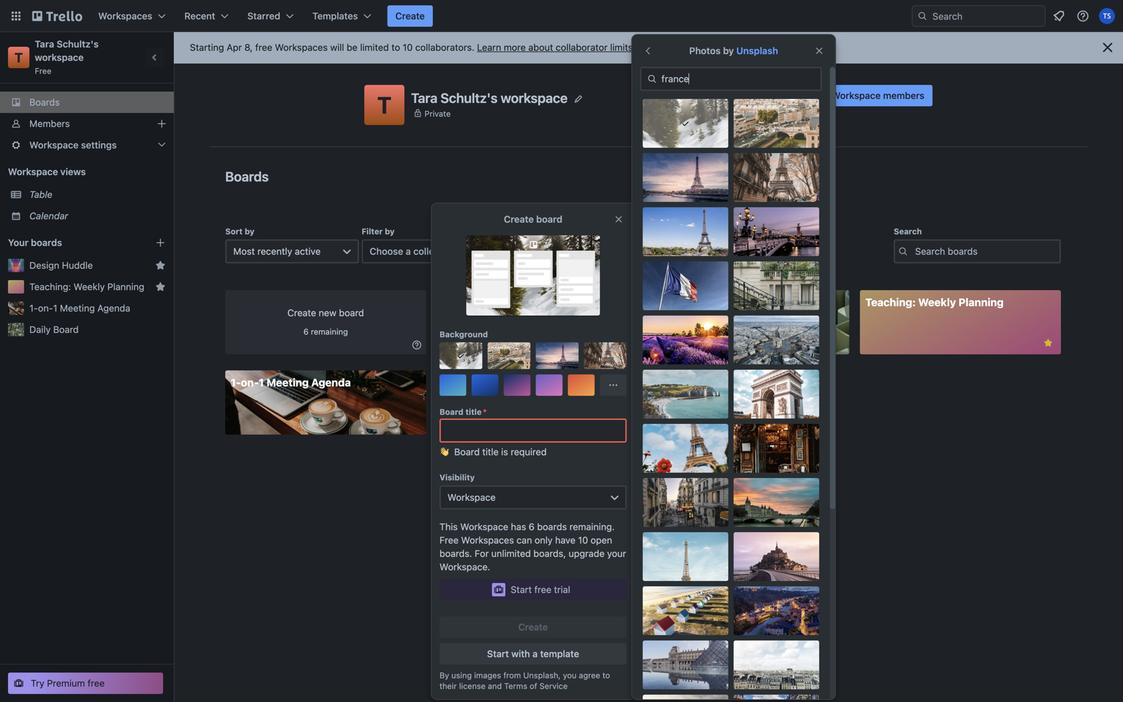 Task type: vqa. For each thing, say whether or not it's contained in the screenshot.
calendar
yes



Task type: locate. For each thing, give the bounding box(es) containing it.
boards down calendar
[[31, 237, 62, 248]]

design huddle inside button
[[29, 260, 93, 271]]

create button up starting apr 8, free workspaces will be limited to 10 collaborators. learn more about collaborator limits
[[388, 5, 433, 27]]

0 vertical spatial on-
[[38, 303, 53, 314]]

most recently active
[[233, 246, 321, 257]]

1 horizontal spatial t
[[377, 91, 392, 119]]

0 vertical spatial design huddle
[[29, 260, 93, 271]]

have
[[555, 535, 576, 546]]

is
[[501, 446, 508, 457]]

templates
[[313, 10, 358, 21]]

workspace
[[832, 90, 881, 101], [29, 139, 79, 150], [8, 166, 58, 177], [448, 492, 496, 503], [461, 521, 509, 532]]

workspaces button
[[90, 5, 174, 27]]

start with a template
[[487, 648, 579, 659]]

start for start with a template
[[487, 648, 509, 659]]

1 horizontal spatial boards
[[537, 521, 567, 532]]

schultz's up private
[[441, 90, 498, 106]]

free down this
[[440, 535, 459, 546]]

starting apr 8, free workspaces will be limited to 10 collaborators. learn more about collaborator limits
[[190, 42, 633, 53]]

10
[[403, 42, 413, 53], [578, 535, 588, 546]]

1 horizontal spatial 1-on-1 meeting agenda
[[231, 376, 351, 389]]

1-on-1 meeting agenda down teaching: weekly planning button
[[29, 303, 130, 314]]

starred icon image
[[155, 260, 166, 271], [155, 282, 166, 292]]

t inside button
[[377, 91, 392, 119]]

0 horizontal spatial design huddle
[[29, 260, 93, 271]]

2 starred icon image from the top
[[155, 282, 166, 292]]

to right agree
[[603, 671, 610, 680]]

back to home image
[[32, 5, 82, 27]]

by
[[723, 45, 734, 56], [245, 227, 255, 236], [385, 227, 395, 236]]

free inside tara schultz's workspace free
[[35, 66, 51, 76]]

0 vertical spatial 6
[[304, 327, 309, 336]]

workspaces inside popup button
[[98, 10, 152, 21]]

weekly down the search text field on the top right of page
[[919, 296, 956, 309]]

0 horizontal spatial daily
[[29, 324, 51, 335]]

agenda down remaining
[[311, 376, 351, 389]]

daily
[[654, 296, 680, 309], [29, 324, 51, 335]]

workspace down 'about'
[[501, 90, 568, 106]]

terms
[[504, 682, 528, 691]]

1 horizontal spatial 1-
[[231, 376, 241, 389]]

free left trial
[[535, 584, 552, 595]]

1 horizontal spatial start
[[511, 584, 532, 595]]

workspaces up workspace navigation collapse icon
[[98, 10, 152, 21]]

teaching: inside teaching: weekly planning link
[[866, 296, 916, 309]]

to right limited at the top left
[[392, 42, 400, 53]]

1 vertical spatial create button
[[440, 617, 627, 638]]

free inside try premium free button
[[88, 678, 105, 689]]

create inside "primary" element
[[396, 10, 425, 21]]

background element
[[440, 342, 627, 396]]

t link
[[8, 47, 29, 68]]

visibility
[[440, 473, 475, 482]]

teaching: weekly planning button
[[29, 280, 150, 294]]

1 horizontal spatial 10
[[578, 535, 588, 546]]

schultz's for tara schultz's workspace
[[441, 90, 498, 106]]

your boards with 4 items element
[[8, 235, 135, 251]]

1 vertical spatial agenda
[[311, 376, 351, 389]]

1 vertical spatial 1
[[259, 376, 264, 389]]

0 vertical spatial design
[[29, 260, 59, 271]]

starred icon image for teaching: weekly planning
[[155, 282, 166, 292]]

premium
[[47, 678, 85, 689]]

1 horizontal spatial schultz's
[[441, 90, 498, 106]]

1 vertical spatial planning
[[959, 296, 1004, 309]]

0 vertical spatial teaching:
[[29, 281, 71, 292]]

close popover image
[[814, 45, 825, 56], [614, 214, 624, 225]]

huddle down your boards with 4 items "element"
[[62, 260, 93, 271]]

a right with
[[533, 648, 538, 659]]

workspace up table
[[8, 166, 58, 177]]

10 right limited at the top left
[[403, 42, 413, 53]]

planning
[[107, 281, 144, 292], [959, 296, 1004, 309]]

0 vertical spatial close popover image
[[814, 45, 825, 56]]

None text field
[[440, 419, 627, 443]]

1 horizontal spatial board
[[536, 214, 563, 225]]

1 horizontal spatial 1
[[259, 376, 264, 389]]

free right the 8,
[[255, 42, 272, 53]]

1 vertical spatial 1-on-1 meeting agenda
[[231, 376, 351, 389]]

0 horizontal spatial on-
[[38, 303, 53, 314]]

agree
[[579, 671, 601, 680]]

0 horizontal spatial free
[[88, 678, 105, 689]]

sm image
[[410, 338, 424, 352]]

by right sort
[[245, 227, 255, 236]]

tara for tara schultz's workspace free
[[35, 38, 54, 49]]

invite workspace members button
[[784, 85, 933, 106]]

0 vertical spatial workspace
[[35, 52, 84, 63]]

your boards
[[8, 237, 62, 248]]

0 vertical spatial 10
[[403, 42, 413, 53]]

0 horizontal spatial schultz's
[[57, 38, 99, 49]]

search
[[894, 227, 922, 236]]

1 vertical spatial design
[[442, 296, 478, 309]]

0 vertical spatial starred icon image
[[155, 260, 166, 271]]

views
[[60, 166, 86, 177]]

0 vertical spatial workspaces
[[98, 10, 152, 21]]

0 horizontal spatial teaching:
[[29, 281, 71, 292]]

be
[[347, 42, 358, 53]]

tara inside tara schultz's workspace free
[[35, 38, 54, 49]]

free
[[35, 66, 51, 76], [440, 535, 459, 546]]

workspace up the for
[[461, 521, 509, 532]]

workspace settings button
[[0, 134, 174, 156]]

by for filter
[[385, 227, 395, 236]]

start down unlimited
[[511, 584, 532, 595]]

0 horizontal spatial 1-
[[29, 303, 38, 314]]

weekly
[[74, 281, 105, 292], [919, 296, 956, 309]]

members link
[[0, 113, 174, 134]]

title left *
[[466, 407, 482, 417]]

0 horizontal spatial a
[[406, 246, 411, 257]]

1 vertical spatial boards
[[225, 169, 269, 184]]

1 horizontal spatial design huddle
[[442, 296, 518, 309]]

create button
[[388, 5, 433, 27], [440, 617, 627, 638]]

2 vertical spatial free
[[88, 678, 105, 689]]

of
[[530, 682, 537, 691]]

board
[[536, 214, 563, 225], [339, 307, 364, 318]]

0 horizontal spatial design
[[29, 260, 59, 271]]

trial
[[554, 584, 571, 595]]

1-on-1 meeting agenda link
[[29, 302, 166, 315], [225, 371, 426, 435]]

boards
[[29, 97, 60, 108], [225, 169, 269, 184]]

1-on-1 meeting agenda
[[29, 303, 130, 314], [231, 376, 351, 389]]

1 horizontal spatial tara
[[411, 90, 438, 106]]

1 vertical spatial design huddle
[[442, 296, 518, 309]]

schultz's
[[57, 38, 99, 49], [441, 90, 498, 106]]

2 vertical spatial workspaces
[[461, 535, 514, 546]]

0 horizontal spatial 10
[[403, 42, 413, 53]]

1 vertical spatial t
[[377, 91, 392, 119]]

workspaces left will
[[275, 42, 328, 53]]

6 right the has
[[529, 521, 535, 532]]

10 up upgrade
[[578, 535, 588, 546]]

1 vertical spatial workspace
[[501, 90, 568, 106]]

start inside button
[[487, 648, 509, 659]]

open
[[591, 535, 613, 546]]

1 horizontal spatial daily
[[654, 296, 680, 309]]

free right t link
[[35, 66, 51, 76]]

workspace views
[[8, 166, 86, 177]]

create new board
[[288, 307, 364, 318]]

create button up start with a template
[[440, 617, 627, 638]]

weekly down design huddle button
[[74, 281, 105, 292]]

tara up private
[[411, 90, 438, 106]]

a
[[406, 246, 411, 257], [533, 648, 538, 659]]

unsplash
[[737, 45, 778, 56]]

active
[[295, 246, 321, 257]]

huddle up background
[[481, 296, 518, 309]]

0 vertical spatial free
[[255, 42, 272, 53]]

workspace inside tara schultz's workspace free
[[35, 52, 84, 63]]

0 horizontal spatial boards
[[31, 237, 62, 248]]

1 vertical spatial close popover image
[[614, 214, 624, 225]]

planning inside button
[[107, 281, 144, 292]]

schultz's inside tara schultz's workspace free
[[57, 38, 99, 49]]

6
[[304, 327, 309, 336], [529, 521, 535, 532]]

design huddle
[[29, 260, 93, 271], [442, 296, 518, 309]]

0 vertical spatial daily
[[654, 296, 680, 309]]

workspaces inside this workspace has 6 boards remaining. free workspaces can only have 10 open boards. for unlimited boards, upgrade your workspace.
[[461, 535, 514, 546]]

design huddle down your boards with 4 items "element"
[[29, 260, 93, 271]]

1 horizontal spatial 6
[[529, 521, 535, 532]]

free right premium
[[88, 678, 105, 689]]

tara for tara schultz's workspace
[[411, 90, 438, 106]]

0 horizontal spatial close popover image
[[614, 214, 624, 225]]

boards.
[[440, 548, 472, 559]]

0 vertical spatial board
[[536, 214, 563, 225]]

1 vertical spatial boards
[[537, 521, 567, 532]]

agenda down teaching: weekly planning button
[[97, 303, 130, 314]]

0 horizontal spatial board
[[339, 307, 364, 318]]

workspaces up the for
[[461, 535, 514, 546]]

1 horizontal spatial teaching:
[[866, 296, 916, 309]]

0 horizontal spatial teaching: weekly planning
[[29, 281, 144, 292]]

0 vertical spatial free
[[35, 66, 51, 76]]

0 vertical spatial t
[[15, 49, 23, 65]]

1 horizontal spatial huddle
[[481, 296, 518, 309]]

unlimited
[[492, 548, 531, 559]]

1-on-1 meeting agenda down 6 remaining
[[231, 376, 351, 389]]

board
[[682, 296, 713, 309], [53, 324, 79, 335], [440, 407, 464, 417], [454, 446, 480, 457]]

8,
[[245, 42, 253, 53]]

table
[[29, 189, 52, 200]]

0 horizontal spatial create button
[[388, 5, 433, 27]]

boards up only
[[537, 521, 567, 532]]

0 vertical spatial planning
[[107, 281, 144, 292]]

1 starred icon image from the top
[[155, 260, 166, 271]]

a right choose
[[406, 246, 411, 257]]

teaching: weekly planning down design huddle button
[[29, 281, 144, 292]]

workspace navigation collapse icon image
[[146, 48, 165, 67]]

workspace
[[35, 52, 84, 63], [501, 90, 568, 106]]

1 vertical spatial teaching: weekly planning
[[866, 296, 1004, 309]]

0 vertical spatial start
[[511, 584, 532, 595]]

1 horizontal spatial to
[[603, 671, 610, 680]]

0 horizontal spatial agenda
[[97, 303, 130, 314]]

free
[[255, 42, 272, 53], [535, 584, 552, 595], [88, 678, 105, 689]]

workspace down members
[[29, 139, 79, 150]]

1 vertical spatial 1-on-1 meeting agenda link
[[225, 371, 426, 435]]

design down your boards
[[29, 260, 59, 271]]

1 vertical spatial to
[[603, 671, 610, 680]]

will
[[330, 42, 344, 53]]

1 horizontal spatial by
[[385, 227, 395, 236]]

start inside button
[[511, 584, 532, 595]]

1 vertical spatial meeting
[[267, 376, 309, 389]]

1 vertical spatial workspaces
[[275, 42, 328, 53]]

tara right t link
[[35, 38, 54, 49]]

about
[[529, 42, 553, 53]]

boards,
[[534, 548, 566, 559]]

workspace inside workspace settings popup button
[[29, 139, 79, 150]]

most
[[233, 246, 255, 257]]

0 horizontal spatial boards
[[29, 97, 60, 108]]

1 vertical spatial huddle
[[481, 296, 518, 309]]

try premium free
[[31, 678, 105, 689]]

sm image
[[792, 89, 805, 102]]

by right photos
[[723, 45, 734, 56]]

0 horizontal spatial free
[[35, 66, 51, 76]]

collection
[[413, 246, 457, 257]]

10 inside this workspace has 6 boards remaining. free workspaces can only have 10 open boards. for unlimited boards, upgrade your workspace.
[[578, 535, 588, 546]]

teaching: weekly planning inside button
[[29, 281, 144, 292]]

meeting down 6 remaining
[[267, 376, 309, 389]]

tara schultz's workspace link
[[35, 38, 101, 63]]

to inside by using images from unsplash, you agree to their
[[603, 671, 610, 680]]

workspace down visibility
[[448, 492, 496, 503]]

meeting down teaching: weekly planning button
[[60, 303, 95, 314]]

boards up members
[[29, 97, 60, 108]]

photos
[[690, 45, 721, 56]]

by
[[440, 671, 449, 680]]

try
[[31, 678, 44, 689]]

t for t button
[[377, 91, 392, 119]]

1 horizontal spatial free
[[255, 42, 272, 53]]

0 horizontal spatial t
[[15, 49, 23, 65]]

0 vertical spatial meeting
[[60, 303, 95, 314]]

boards up sort by
[[225, 169, 269, 184]]

design up background
[[442, 296, 478, 309]]

by for photos
[[723, 45, 734, 56]]

custom image image
[[456, 350, 466, 361]]

by right "filter" at top
[[385, 227, 395, 236]]

start free trial button
[[440, 579, 627, 601]]

1 horizontal spatial daily board
[[654, 296, 713, 309]]

1 horizontal spatial design
[[442, 296, 478, 309]]

1 vertical spatial a
[[533, 648, 538, 659]]

0 vertical spatial boards
[[29, 97, 60, 108]]

0 horizontal spatial weekly
[[74, 281, 105, 292]]

0 horizontal spatial meeting
[[60, 303, 95, 314]]

schultz's down back to home image
[[57, 38, 99, 49]]

create board
[[504, 214, 563, 225]]

search image
[[918, 11, 928, 21]]

workspace settings
[[29, 139, 117, 150]]

start left with
[[487, 648, 509, 659]]

only
[[535, 535, 553, 546]]

design huddle button
[[29, 259, 150, 272]]

planning down design huddle button
[[107, 281, 144, 292]]

1 horizontal spatial teaching: weekly planning
[[866, 296, 1004, 309]]

workspace right t link
[[35, 52, 84, 63]]

6 left remaining
[[304, 327, 309, 336]]

boards link
[[0, 92, 174, 113]]

design huddle up background
[[442, 296, 518, 309]]

2 horizontal spatial free
[[535, 584, 552, 595]]

2 horizontal spatial by
[[723, 45, 734, 56]]

photos by unsplash
[[690, 45, 778, 56]]

1 horizontal spatial title
[[483, 446, 499, 457]]

0 horizontal spatial huddle
[[62, 260, 93, 271]]

0 vertical spatial weekly
[[74, 281, 105, 292]]

0 vertical spatial schultz's
[[57, 38, 99, 49]]

1 horizontal spatial meeting
[[267, 376, 309, 389]]

start
[[511, 584, 532, 595], [487, 648, 509, 659]]

t left tara schultz's workspace free
[[15, 49, 23, 65]]

unsplash,
[[523, 671, 561, 680]]

title left "is"
[[483, 446, 499, 457]]

t left private
[[377, 91, 392, 119]]

workspace right invite
[[832, 90, 881, 101]]

collaborator
[[556, 42, 608, 53]]

create button inside "primary" element
[[388, 5, 433, 27]]

learn
[[477, 42, 501, 53]]

teaching: weekly planning down the search text field on the top right of page
[[866, 296, 1004, 309]]

free inside this workspace has 6 boards remaining. free workspaces can only have 10 open boards. for unlimited boards, upgrade your workspace.
[[440, 535, 459, 546]]

workspace for workspace settings
[[29, 139, 79, 150]]

planning down the search text field on the top right of page
[[959, 296, 1004, 309]]

teaching: inside teaching: weekly planning button
[[29, 281, 71, 292]]



Task type: describe. For each thing, give the bounding box(es) containing it.
0 vertical spatial to
[[392, 42, 400, 53]]

1 horizontal spatial daily board link
[[649, 290, 850, 354]]

0 horizontal spatial 1-on-1 meeting agenda
[[29, 303, 130, 314]]

invite
[[805, 90, 829, 101]]

calendar
[[29, 210, 68, 221]]

0 notifications image
[[1051, 8, 1067, 24]]

0 vertical spatial 1-on-1 meeting agenda link
[[29, 302, 166, 315]]

1 horizontal spatial on-
[[241, 376, 259, 389]]

by for sort
[[245, 227, 255, 236]]

your
[[607, 548, 626, 559]]

apr
[[227, 42, 242, 53]]

1 horizontal spatial workspaces
[[275, 42, 328, 53]]

this
[[440, 521, 458, 532]]

choose a collection
[[370, 246, 457, 257]]

background
[[440, 330, 488, 339]]

Search text field
[[894, 239, 1061, 264]]

starred
[[247, 10, 280, 21]]

👋 board title is required
[[440, 446, 547, 457]]

collaborators.
[[415, 42, 475, 53]]

click to unstar this board. it will be removed from your starred list. image
[[1043, 337, 1055, 349]]

0 horizontal spatial daily board link
[[29, 323, 166, 336]]

filter
[[362, 227, 383, 236]]

0 horizontal spatial daily board
[[29, 324, 79, 335]]

with
[[512, 648, 530, 659]]

1 vertical spatial weekly
[[919, 296, 956, 309]]

images
[[474, 671, 501, 680]]

*
[[483, 407, 487, 417]]

workspace for workspace
[[448, 492, 496, 503]]

limited
[[360, 42, 389, 53]]

new
[[319, 307, 337, 318]]

choose
[[370, 246, 403, 257]]

1 horizontal spatial planning
[[959, 296, 1004, 309]]

free inside 'start free trial' button
[[535, 584, 552, 595]]

6 inside this workspace has 6 boards remaining. free workspaces can only have 10 open boards. for unlimited boards, upgrade your workspace.
[[529, 521, 535, 532]]

1 horizontal spatial agenda
[[311, 376, 351, 389]]

starting
[[190, 42, 224, 53]]

from
[[504, 671, 521, 680]]

template
[[540, 648, 579, 659]]

huddle inside button
[[62, 260, 93, 271]]

design inside button
[[29, 260, 59, 271]]

choose a collection button
[[362, 239, 496, 264]]

primary element
[[0, 0, 1124, 32]]

start for start free trial
[[511, 584, 532, 595]]

wave image
[[440, 445, 449, 464]]

invite workspace members
[[805, 90, 925, 101]]

1 horizontal spatial 1-on-1 meeting agenda link
[[225, 371, 426, 435]]

weekly inside button
[[74, 281, 105, 292]]

t button
[[364, 85, 405, 125]]

workspace for workspace views
[[8, 166, 58, 177]]

limits
[[610, 42, 633, 53]]

this workspace has 6 boards remaining. free workspaces can only have 10 open boards. for unlimited boards, upgrade your workspace.
[[440, 521, 626, 572]]

upgrade
[[569, 548, 605, 559]]

0 vertical spatial a
[[406, 246, 411, 257]]

remaining
[[311, 327, 348, 336]]

1 vertical spatial daily
[[29, 324, 51, 335]]

tara schultz's workspace free
[[35, 38, 101, 76]]

settings
[[81, 139, 117, 150]]

more
[[504, 42, 526, 53]]

start with a template button
[[440, 643, 627, 665]]

you
[[563, 671, 577, 680]]

workspace inside this workspace has 6 boards remaining. free workspaces can only have 10 open boards. for unlimited boards, upgrade your workspace.
[[461, 521, 509, 532]]

start free trial
[[511, 584, 571, 595]]

boards inside "element"
[[31, 237, 62, 248]]

service
[[540, 682, 568, 691]]

0 horizontal spatial title
[[466, 407, 482, 417]]

👋
[[440, 446, 449, 457]]

0 vertical spatial agenda
[[97, 303, 130, 314]]

workspace for tara schultz's workspace
[[501, 90, 568, 106]]

return to previous screen image
[[643, 45, 654, 56]]

using
[[452, 671, 472, 680]]

your
[[8, 237, 28, 248]]

workspace for tara schultz's workspace free
[[35, 52, 84, 63]]

workspace inside invite workspace members button
[[832, 90, 881, 101]]

table link
[[29, 188, 166, 201]]

workspace.
[[440, 561, 490, 572]]

license
[[459, 682, 486, 691]]

starred icon image for design huddle
[[155, 260, 166, 271]]

0 vertical spatial daily board
[[654, 296, 713, 309]]

1 vertical spatial board
[[339, 307, 364, 318]]

6 remaining
[[304, 327, 348, 336]]

recently
[[258, 246, 292, 257]]

for
[[475, 548, 489, 559]]

Search field
[[928, 6, 1045, 26]]

t for t link
[[15, 49, 23, 65]]

sort
[[225, 227, 243, 236]]

required
[[511, 446, 547, 457]]

sort by
[[225, 227, 255, 236]]

their
[[440, 682, 457, 691]]

members
[[29, 118, 70, 129]]

and
[[488, 682, 502, 691]]

license and terms of service
[[459, 682, 568, 691]]

schultz's for tara schultz's workspace free
[[57, 38, 99, 49]]

private
[[425, 109, 451, 118]]

remaining.
[[570, 521, 615, 532]]

add board image
[[155, 237, 166, 248]]

1 vertical spatial title
[[483, 446, 499, 457]]

0 horizontal spatial 1
[[53, 303, 57, 314]]

starred button
[[239, 5, 302, 27]]

templates button
[[304, 5, 380, 27]]

recent
[[185, 10, 215, 21]]

board title *
[[440, 407, 487, 417]]

filter by
[[362, 227, 395, 236]]

boards inside this workspace has 6 boards remaining. free workspaces can only have 10 open boards. for unlimited boards, upgrade your workspace.
[[537, 521, 567, 532]]

try premium free button
[[8, 673, 163, 694]]

tara schultz's workspace
[[411, 90, 568, 106]]

0 horizontal spatial 6
[[304, 327, 309, 336]]

0 vertical spatial 1-
[[29, 303, 38, 314]]

by using images from unsplash, you agree to their
[[440, 671, 610, 691]]

license link
[[459, 682, 486, 691]]

1 horizontal spatial create button
[[440, 617, 627, 638]]

teaching: weekly planning link
[[860, 290, 1061, 354]]

1 horizontal spatial boards
[[225, 169, 269, 184]]

Photos field
[[640, 67, 822, 91]]

open information menu image
[[1077, 9, 1090, 23]]

1 vertical spatial 1-
[[231, 376, 241, 389]]

tara schultz (taraschultz7) image
[[1100, 8, 1116, 24]]



